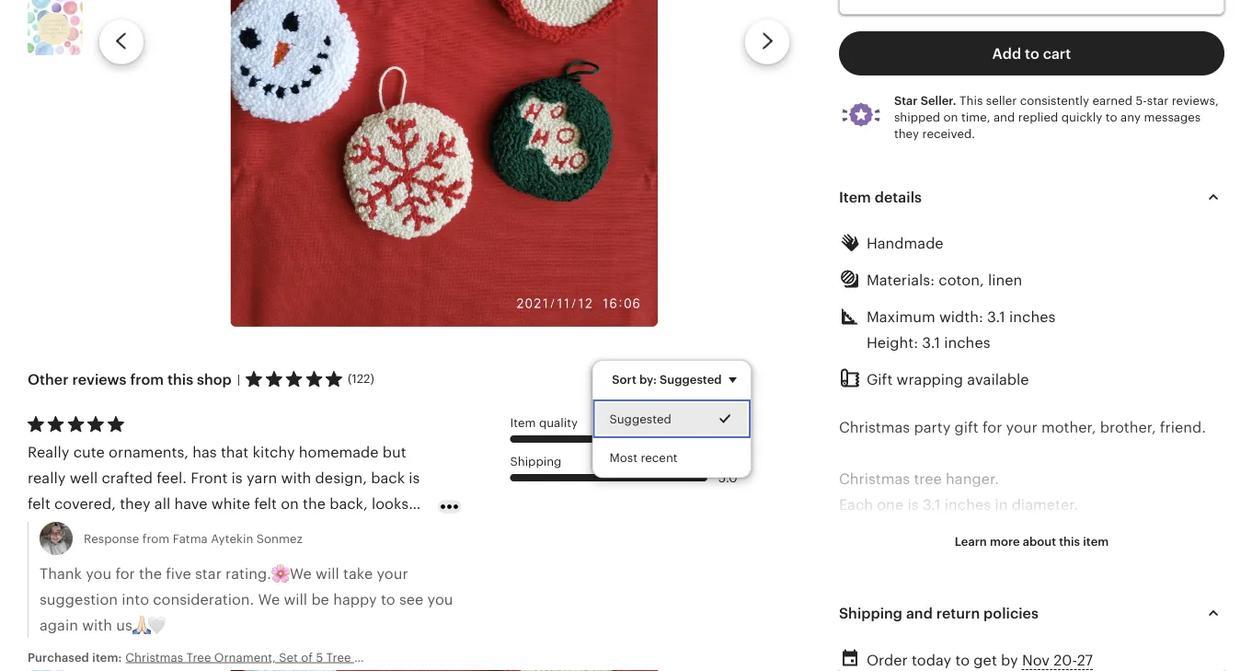 Task type: vqa. For each thing, say whether or not it's contained in the screenshot.
reviews,
yes



Task type: describe. For each thing, give the bounding box(es) containing it.
love
[[916, 599, 946, 616]]

covered
[[922, 522, 979, 539]]

item
[[1084, 534, 1110, 548]]

five
[[166, 565, 191, 582]]

be
[[312, 591, 329, 608]]

by
[[1002, 652, 1019, 669]]

reviews,
[[1173, 93, 1220, 107]]

each
[[839, 496, 874, 513]]

aytekin
[[211, 532, 253, 545]]

have
[[174, 495, 208, 512]]

and inside dropdown button
[[907, 605, 933, 622]]

this
[[960, 93, 983, 107]]

party
[[915, 419, 951, 435]]

gift
[[955, 419, 979, 435]]

for
[[839, 651, 862, 667]]

sort by: suggested button
[[599, 360, 758, 399]]

item details button
[[823, 175, 1242, 219]]

messages
[[1145, 110, 1202, 124]]

shipping for shipping and return policies
[[839, 605, 903, 622]]

add to cart button
[[839, 31, 1225, 76]]

christmas tree hanger. each one is 3.1 inches in diameter. the back is covered with felt. worked with a stapler needle.
[[839, 470, 1201, 564]]

us🙏🏻🤍
[[116, 617, 162, 633]]

0 vertical spatial from
[[130, 371, 164, 388]]

homemade
[[299, 444, 379, 460]]

menu containing suggested
[[592, 360, 752, 478]]

items
[[1008, 651, 1047, 667]]

recent
[[641, 451, 678, 465]]

1 vertical spatial from
[[142, 532, 170, 545]]

seller
[[987, 93, 1017, 107]]

back inside really cute ornaments, has that kitchy homemade but really well crafted feel. front is yarn with design, back is felt covered, they all have white felt on the back, looks great for the white ornaments, kind of wish the other ornaments had colored felt to match the front better.
[[371, 470, 405, 486]]

0 horizontal spatial white
[[119, 521, 158, 538]]

1 vertical spatial 3.1
[[923, 334, 941, 351]]

mother,
[[1042, 419, 1097, 435]]

1 vertical spatial ornaments,
[[162, 521, 242, 538]]

1 vertical spatial a
[[966, 599, 974, 616]]

the down back, at the bottom left
[[334, 521, 357, 538]]

|
[[237, 373, 240, 386]]

this for shop
[[168, 371, 193, 388]]

received.
[[923, 127, 976, 140]]

item for item details
[[839, 189, 872, 205]]

wish
[[298, 521, 330, 538]]

but
[[383, 444, 407, 460]]

front
[[316, 547, 350, 563]]

add
[[993, 45, 1022, 62]]

1 horizontal spatial felt
[[196, 547, 218, 563]]

on inside really cute ornaments, has that kitchy homemade but really well crafted feel. front is yarn with design, back is felt covered, they all have white felt on the back, looks great for the white ornaments, kind of wish the other ornaments had colored felt to match the front better.
[[281, 495, 299, 512]]

looks
[[372, 495, 409, 512]]

item for item quality
[[510, 416, 536, 430]]

5.0 for item quality
[[719, 432, 738, 446]]

1 horizontal spatial of
[[1070, 599, 1084, 616]]

0 horizontal spatial my
[[866, 651, 887, 667]]

kitchy
[[253, 444, 295, 460]]

brother,
[[1101, 419, 1157, 435]]

rating.🌸
[[226, 565, 286, 582]]

ornaments
[[28, 547, 103, 563]]

3.1 inside christmas tree hanger. each one is 3.1 inches in diameter. the back is covered with felt. worked with a stapler needle.
[[923, 496, 941, 513]]

with left love
[[882, 599, 912, 616]]

most recent button
[[593, 439, 751, 477]]

back inside christmas tree hanger. each one is 3.1 inches in diameter. the back is covered with felt. worked with a stapler needle.
[[869, 522, 903, 539]]

star seller.
[[895, 93, 957, 107]]

20-
[[1054, 652, 1078, 669]]

nov
[[1023, 652, 1050, 669]]

reviews
[[72, 371, 127, 388]]

home.
[[1113, 599, 1157, 616]]

quality
[[539, 416, 578, 430]]

0 vertical spatial we
[[290, 565, 312, 582]]

has
[[193, 444, 217, 460]]

the inside thank you for the five star rating.🌸 we will take your suggestion into consideration. we will be happy to see you again with us🙏🏻🤍
[[139, 565, 162, 582]]

(122)
[[348, 372, 375, 386]]

for inside thank you for the five star rating.🌸 we will take your suggestion into consideration. we will be happy to see you again with us🙏🏻🤍
[[115, 565, 135, 582]]

0 horizontal spatial felt
[[28, 495, 50, 512]]

0 horizontal spatial in
[[949, 599, 962, 616]]

kind
[[246, 521, 276, 538]]

design,
[[315, 470, 367, 486]]

coton,
[[939, 272, 985, 288]]

on inside this seller consistently earned 5-star reviews, shipped on time, and replied quickly to any messages they received.
[[944, 110, 959, 124]]

shipping and return policies button
[[823, 591, 1242, 635]]

tree
[[915, 470, 943, 487]]

the
[[839, 522, 865, 539]]

gift wrapping available
[[867, 371, 1030, 388]]

quickly
[[1062, 110, 1103, 124]]

0 vertical spatial inches
[[1010, 308, 1056, 325]]

return
[[937, 605, 981, 622]]

inches inside christmas tree hanger. each one is 3.1 inches in diameter. the back is covered with felt. worked with a stapler needle.
[[945, 496, 992, 513]]

well
[[70, 470, 98, 486]]

response
[[84, 532, 139, 545]]

0 vertical spatial you
[[86, 565, 112, 582]]

into
[[122, 591, 149, 608]]

shipped
[[895, 110, 941, 124]]

earned
[[1093, 93, 1133, 107]]

and inside this seller consistently earned 5-star reviews, shipped on time, and replied quickly to any messages they received.
[[994, 110, 1016, 124]]

seller.
[[921, 93, 957, 107]]

purchased item:
[[28, 650, 125, 664]]

order today to get by nov 20-27
[[867, 652, 1094, 669]]

they inside really cute ornaments, has that kitchy homemade but really well crafted feel. front is yarn with design, back is felt covered, they all have white felt on the back, looks great for the white ornaments, kind of wish the other ornaments had colored felt to match the front better.
[[120, 495, 151, 512]]

crafted
[[102, 470, 153, 486]]

order
[[867, 652, 908, 669]]

1 horizontal spatial white
[[212, 495, 250, 512]]

the down sonmez
[[289, 547, 312, 563]]

back,
[[330, 495, 368, 512]]

1 horizontal spatial will
[[316, 565, 340, 582]]

consistently
[[1021, 93, 1090, 107]]

had
[[107, 547, 134, 563]]

materials:
[[867, 272, 935, 288]]

happy
[[333, 591, 377, 608]]

learn more about this item button
[[941, 525, 1123, 558]]

maximum
[[867, 308, 936, 325]]

1 vertical spatial we
[[258, 591, 280, 608]]



Task type: locate. For each thing, give the bounding box(es) containing it.
0 horizontal spatial this
[[168, 371, 193, 388]]

diameter.
[[1012, 496, 1079, 513]]

felt up the great
[[28, 495, 50, 512]]

is left yarn
[[232, 470, 243, 486]]

1 vertical spatial they
[[120, 495, 151, 512]]

nov 20-27 button
[[1023, 646, 1094, 671]]

of right "kind"
[[280, 521, 294, 538]]

suggested right by:
[[660, 372, 722, 386]]

the up had
[[92, 521, 115, 538]]

to left see
[[381, 591, 396, 608]]

1 vertical spatial shipping
[[839, 605, 903, 622]]

shipping down item quality
[[510, 454, 562, 468]]

0 vertical spatial star
[[1148, 93, 1169, 107]]

they down crafted
[[120, 495, 151, 512]]

christmas party gift for your mother, brother, friend.
[[839, 419, 1207, 435]]

handmade
[[867, 235, 944, 251]]

from
[[130, 371, 164, 388], [142, 532, 170, 545]]

is right design,
[[409, 470, 420, 486]]

with
[[281, 470, 312, 486], [983, 522, 1014, 539], [1106, 522, 1136, 539], [882, 599, 912, 616], [82, 617, 112, 633]]

will
[[316, 565, 340, 582], [284, 591, 308, 608]]

your inside thank you for the five star rating.🌸 we will take your suggestion into consideration. we will be happy to see you again with us🙏🏻🤍
[[377, 565, 408, 582]]

1 horizontal spatial your
[[1007, 419, 1038, 435]]

1 vertical spatial back
[[869, 522, 903, 539]]

suggested
[[660, 372, 722, 386], [610, 412, 672, 426]]

other
[[28, 371, 69, 388]]

0 vertical spatial suggested
[[660, 372, 722, 386]]

back down "one"
[[869, 522, 903, 539]]

1 horizontal spatial back
[[869, 522, 903, 539]]

1 vertical spatial my
[[866, 651, 887, 667]]

they down shipped
[[895, 127, 920, 140]]

to down earned
[[1106, 110, 1118, 124]]

star up consideration.
[[195, 565, 222, 582]]

felt.
[[1017, 522, 1045, 539]]

on up 'wish'
[[281, 495, 299, 512]]

for inside really cute ornaments, has that kitchy homemade but really well crafted feel. front is yarn with design, back is felt covered, they all have white felt on the back, looks great for the white ornaments, kind of wish the other ornaments had colored felt to match the front better.
[[69, 521, 88, 538]]

shipping up order
[[839, 605, 903, 622]]

suggested inside sort by: suggested dropdown button
[[660, 372, 722, 386]]

with down kitchy
[[281, 470, 312, 486]]

1 horizontal spatial we
[[290, 565, 312, 582]]

with inside really cute ornaments, has that kitchy homemade but really well crafted feel. front is yarn with design, back is felt covered, they all have white felt on the back, looks great for the white ornaments, kind of wish the other ornaments had colored felt to match the front better.
[[281, 470, 312, 486]]

to inside button
[[1026, 45, 1040, 62]]

we down "rating.🌸"
[[258, 591, 280, 608]]

felt
[[28, 495, 50, 512], [254, 495, 277, 512], [196, 547, 218, 563]]

colored
[[138, 547, 192, 563]]

0 vertical spatial this
[[168, 371, 193, 388]]

you right see
[[428, 591, 453, 608]]

menu
[[592, 360, 752, 478]]

0 horizontal spatial will
[[284, 591, 308, 608]]

my left home.
[[1088, 599, 1109, 616]]

we
[[290, 565, 312, 582], [258, 591, 280, 608]]

to down aytekin
[[222, 547, 237, 563]]

with down suggestion
[[82, 617, 112, 633]]

0 horizontal spatial item
[[510, 416, 536, 430]]

this for item
[[1060, 534, 1081, 548]]

christmas for christmas party gift for your mother, brother, friend.
[[839, 419, 911, 435]]

back up looks
[[371, 470, 405, 486]]

details
[[875, 189, 922, 205]]

item:
[[92, 650, 122, 664]]

a inside christmas tree hanger. each one is 3.1 inches in diameter. the back is covered with felt. worked with a stapler needle.
[[1140, 522, 1148, 539]]

the down colored on the left of the page
[[139, 565, 162, 582]]

with right the worked on the bottom of page
[[1106, 522, 1136, 539]]

your down better.
[[377, 565, 408, 582]]

0 vertical spatial they
[[895, 127, 920, 140]]

item inside dropdown button
[[839, 189, 872, 205]]

today
[[912, 652, 952, 669]]

gift
[[867, 371, 893, 388]]

is right "one"
[[908, 496, 919, 513]]

yarn
[[247, 470, 277, 486]]

1 horizontal spatial a
[[1140, 522, 1148, 539]]

0 vertical spatial 5.0
[[719, 432, 738, 446]]

0 vertical spatial of
[[280, 521, 294, 538]]

my right for
[[866, 651, 887, 667]]

they
[[895, 127, 920, 140], [120, 495, 151, 512]]

response from fatma aytekin sonmez
[[84, 532, 303, 545]]

from right reviews at the bottom left of the page
[[130, 371, 164, 388]]

0 horizontal spatial we
[[258, 591, 280, 608]]

0 horizontal spatial star
[[195, 565, 222, 582]]

0 horizontal spatial back
[[371, 470, 405, 486]]

other
[[361, 521, 398, 538], [891, 651, 929, 667]]

really
[[28, 470, 66, 486]]

sort
[[612, 372, 637, 386]]

1 horizontal spatial they
[[895, 127, 920, 140]]

shipping inside dropdown button
[[839, 605, 903, 622]]

feel.
[[157, 470, 187, 486]]

0 vertical spatial on
[[944, 110, 959, 124]]

5.0 down sort by: suggested dropdown button
[[719, 432, 738, 446]]

maximum width: 3.1 inches height: 3.1 inches
[[867, 308, 1056, 351]]

felt down yarn
[[254, 495, 277, 512]]

1 vertical spatial your
[[377, 565, 408, 582]]

0 horizontal spatial other
[[361, 521, 398, 538]]

purchased
[[28, 650, 89, 664]]

christmas for christmas tree hanger. each one is 3.1 inches in diameter. the back is covered with felt. worked with a stapler needle.
[[839, 470, 911, 487]]

1 horizontal spatial you
[[428, 591, 453, 608]]

1 horizontal spatial shipping
[[839, 605, 903, 622]]

2 horizontal spatial for
[[983, 419, 1003, 435]]

for down covered,
[[69, 521, 88, 538]]

5.0 for shipping
[[719, 470, 738, 485]]

1 horizontal spatial star
[[1148, 93, 1169, 107]]

1 vertical spatial christmas
[[839, 470, 911, 487]]

white up had
[[119, 521, 158, 538]]

2 horizontal spatial felt
[[254, 495, 277, 512]]

wrapping
[[897, 371, 964, 388]]

one
[[878, 496, 904, 513]]

suggestion
[[40, 591, 118, 608]]

of right "corner"
[[1070, 599, 1084, 616]]

needle.
[[839, 548, 892, 564]]

to inside thank you for the five star rating.🌸 we will take your suggestion into consideration. we will be happy to see you again with us🙏🏻🤍
[[381, 591, 396, 608]]

see
[[399, 591, 424, 608]]

0 vertical spatial christmas
[[839, 419, 911, 435]]

replied
[[1019, 110, 1059, 124]]

thank you for the five star rating.🌸 we will take your suggestion into consideration. we will be happy to see you again with us🙏🏻🤍
[[40, 565, 453, 633]]

0 horizontal spatial a
[[966, 599, 974, 616]]

other inside really cute ornaments, has that kitchy homemade but really well crafted feel. front is yarn with design, back is felt covered, they all have white felt on the back, looks great for the white ornaments, kind of wish the other ornaments had colored felt to match the front better.
[[361, 521, 398, 538]]

felt down response from fatma aytekin sonmez
[[196, 547, 218, 563]]

to inside this seller consistently earned 5-star reviews, shipped on time, and replied quickly to any messages they received.
[[1106, 110, 1118, 124]]

from up colored on the left of the page
[[142, 532, 170, 545]]

of inside really cute ornaments, has that kitchy homemade but really well crafted feel. front is yarn with design, back is felt covered, they all have white felt on the back, looks great for the white ornaments, kind of wish the other ornaments had colored felt to match the front better.
[[280, 521, 294, 538]]

1 vertical spatial suggested
[[610, 412, 672, 426]]

this inside dropdown button
[[1060, 534, 1081, 548]]

2 vertical spatial christmas
[[933, 651, 1004, 667]]

0 horizontal spatial you
[[86, 565, 112, 582]]

0 horizontal spatial of
[[280, 521, 294, 538]]

great
[[28, 521, 65, 538]]

with left felt.
[[983, 522, 1014, 539]]

inches down width:
[[945, 334, 991, 351]]

christmas
[[839, 419, 911, 435], [839, 470, 911, 487], [933, 651, 1004, 667]]

get
[[974, 652, 998, 669]]

shipping for shipping
[[510, 454, 562, 468]]

1 vertical spatial of
[[1070, 599, 1084, 616]]

and left return
[[907, 605, 933, 622]]

and down seller
[[994, 110, 1016, 124]]

1 vertical spatial you
[[428, 591, 453, 608]]

ornaments, up crafted
[[109, 444, 189, 460]]

0 horizontal spatial they
[[120, 495, 151, 512]]

1 vertical spatial inches
[[945, 334, 991, 351]]

policies
[[984, 605, 1039, 622]]

1 vertical spatial and
[[907, 605, 933, 622]]

1 vertical spatial other
[[891, 651, 929, 667]]

most
[[610, 451, 638, 465]]

5.0
[[719, 432, 738, 446], [719, 470, 738, 485]]

1 horizontal spatial on
[[944, 110, 959, 124]]

better.
[[354, 547, 401, 563]]

star
[[1148, 93, 1169, 107], [195, 565, 222, 582]]

all
[[155, 495, 171, 512]]

add to cart
[[993, 45, 1072, 62]]

available
[[968, 371, 1030, 388]]

2 vertical spatial 3.1
[[923, 496, 941, 513]]

of
[[280, 521, 294, 538], [1070, 599, 1084, 616]]

0 vertical spatial shipping
[[510, 454, 562, 468]]

will down front
[[316, 565, 340, 582]]

you down had
[[86, 565, 112, 582]]

to left get
[[956, 652, 970, 669]]

0 vertical spatial for
[[983, 419, 1003, 435]]

to left cart
[[1026, 45, 1040, 62]]

about
[[1024, 534, 1057, 548]]

star for 5-
[[1148, 93, 1169, 107]]

1 horizontal spatial and
[[994, 110, 1016, 124]]

fatma
[[173, 532, 208, 545]]

3.1 down tree
[[923, 496, 941, 513]]

inches down hanger.
[[945, 496, 992, 513]]

we up the be
[[290, 565, 312, 582]]

0 vertical spatial will
[[316, 565, 340, 582]]

a left "stapler"
[[1140, 522, 1148, 539]]

christmas tree ornament set of 5 tree ornaments punch image 1 image
[[231, 0, 658, 327]]

really
[[28, 444, 69, 460]]

0 vertical spatial your
[[1007, 419, 1038, 435]]

more
[[991, 534, 1021, 548]]

5-
[[1136, 93, 1148, 107]]

suggested button
[[593, 400, 751, 439]]

christmas tree ornament set of 5 tree ornaments punch image 5 image
[[28, 0, 83, 55]]

1 vertical spatial on
[[281, 495, 299, 512]]

consideration.
[[153, 591, 254, 608]]

0 vertical spatial back
[[371, 470, 405, 486]]

christmas inside christmas tree hanger. each one is 3.1 inches in diameter. the back is covered with felt. worked with a stapler needle.
[[839, 470, 911, 487]]

on up received.
[[944, 110, 959, 124]]

1 horizontal spatial for
[[115, 565, 135, 582]]

suggested inside suggested button
[[610, 412, 672, 426]]

0 horizontal spatial and
[[907, 605, 933, 622]]

star inside thank you for the five star rating.🌸 we will take your suggestion into consideration. we will be happy to see you again with us🙏🏻🤍
[[195, 565, 222, 582]]

star up messages
[[1148, 93, 1169, 107]]

1 horizontal spatial item
[[839, 189, 872, 205]]

2 5.0 from the top
[[719, 470, 738, 485]]

0 vertical spatial 3.1
[[988, 308, 1006, 325]]

with inside thank you for the five star rating.🌸 we will take your suggestion into consideration. we will be happy to see you again with us🙏🏻🤍
[[82, 617, 112, 633]]

they inside this seller consistently earned 5-star reviews, shipped on time, and replied quickly to any messages they received.
[[895, 127, 920, 140]]

hanger.
[[946, 470, 1000, 487]]

height:
[[867, 334, 919, 351]]

1 vertical spatial in
[[949, 599, 962, 616]]

0 vertical spatial in
[[996, 496, 1008, 513]]

width:
[[940, 308, 984, 325]]

in up the more
[[996, 496, 1008, 513]]

item left quality
[[510, 416, 536, 430]]

star inside this seller consistently earned 5-star reviews, shipped on time, and replied quickly to any messages they received.
[[1148, 93, 1169, 107]]

learn more about this item
[[955, 534, 1110, 548]]

a
[[1140, 522, 1148, 539], [966, 599, 974, 616]]

1 horizontal spatial other
[[891, 651, 929, 667]]

other down shipping and return policies
[[891, 651, 929, 667]]

5.0 down suggested button
[[719, 470, 738, 485]]

0 vertical spatial a
[[1140, 522, 1148, 539]]

the up 'wish'
[[303, 495, 326, 512]]

0 vertical spatial and
[[994, 110, 1016, 124]]

1 vertical spatial 5.0
[[719, 470, 738, 485]]

worked
[[1049, 522, 1102, 539]]

1 5.0 from the top
[[719, 432, 738, 446]]

in right love
[[949, 599, 962, 616]]

for down had
[[115, 565, 135, 582]]

0 horizontal spatial on
[[281, 495, 299, 512]]

3.1 right width:
[[988, 308, 1006, 325]]

2 vertical spatial inches
[[945, 496, 992, 513]]

0 vertical spatial my
[[1088, 599, 1109, 616]]

0 vertical spatial ornaments,
[[109, 444, 189, 460]]

1 horizontal spatial this
[[1060, 534, 1081, 548]]

cute
[[73, 444, 105, 460]]

will left the be
[[284, 591, 308, 608]]

inches down linen
[[1010, 308, 1056, 325]]

item
[[839, 189, 872, 205], [510, 416, 536, 430]]

0 vertical spatial item
[[839, 189, 872, 205]]

your left mother,
[[1007, 419, 1038, 435]]

in
[[996, 496, 1008, 513], [949, 599, 962, 616]]

is left the covered
[[907, 522, 918, 539]]

1 horizontal spatial in
[[996, 496, 1008, 513]]

materials: coton, linen
[[867, 272, 1023, 288]]

1 vertical spatial for
[[69, 521, 88, 538]]

other up better.
[[361, 521, 398, 538]]

to inside really cute ornaments, has that kitchy homemade but really well crafted feel. front is yarn with design, back is felt covered, they all have white felt on the back, looks great for the white ornaments, kind of wish the other ornaments had colored felt to match the front better.
[[222, 547, 237, 563]]

3.1 up wrapping
[[923, 334, 941, 351]]

for right gift
[[983, 419, 1003, 435]]

0 vertical spatial white
[[212, 495, 250, 512]]

this left the shop
[[168, 371, 193, 388]]

most recent
[[610, 451, 678, 465]]

1 vertical spatial will
[[284, 591, 308, 608]]

that
[[221, 444, 249, 460]]

friend.
[[1161, 419, 1207, 435]]

2 vertical spatial for
[[115, 565, 135, 582]]

0 horizontal spatial for
[[69, 521, 88, 538]]

ornaments, down "have"
[[162, 521, 242, 538]]

cart
[[1044, 45, 1072, 62]]

0 horizontal spatial your
[[377, 565, 408, 582]]

thank
[[40, 565, 82, 582]]

a left small
[[966, 599, 974, 616]]

any
[[1121, 110, 1142, 124]]

you
[[86, 565, 112, 582], [428, 591, 453, 608]]

1 horizontal spatial my
[[1088, 599, 1109, 616]]

0 horizontal spatial shipping
[[510, 454, 562, 468]]

1 vertical spatial item
[[510, 416, 536, 430]]

suggested up most recent
[[610, 412, 672, 426]]

1 vertical spatial star
[[195, 565, 222, 582]]

by:
[[640, 372, 657, 386]]

this left item at the bottom right of the page
[[1060, 534, 1081, 548]]

star for five
[[195, 565, 222, 582]]

white down front
[[212, 495, 250, 512]]

0 vertical spatial other
[[361, 521, 398, 538]]

1 vertical spatial this
[[1060, 534, 1081, 548]]

your
[[1007, 419, 1038, 435], [377, 565, 408, 582]]

in inside christmas tree hanger. each one is 3.1 inches in diameter. the back is covered with felt. worked with a stapler needle.
[[996, 496, 1008, 513]]

item left details
[[839, 189, 872, 205]]

1 vertical spatial white
[[119, 521, 158, 538]]



